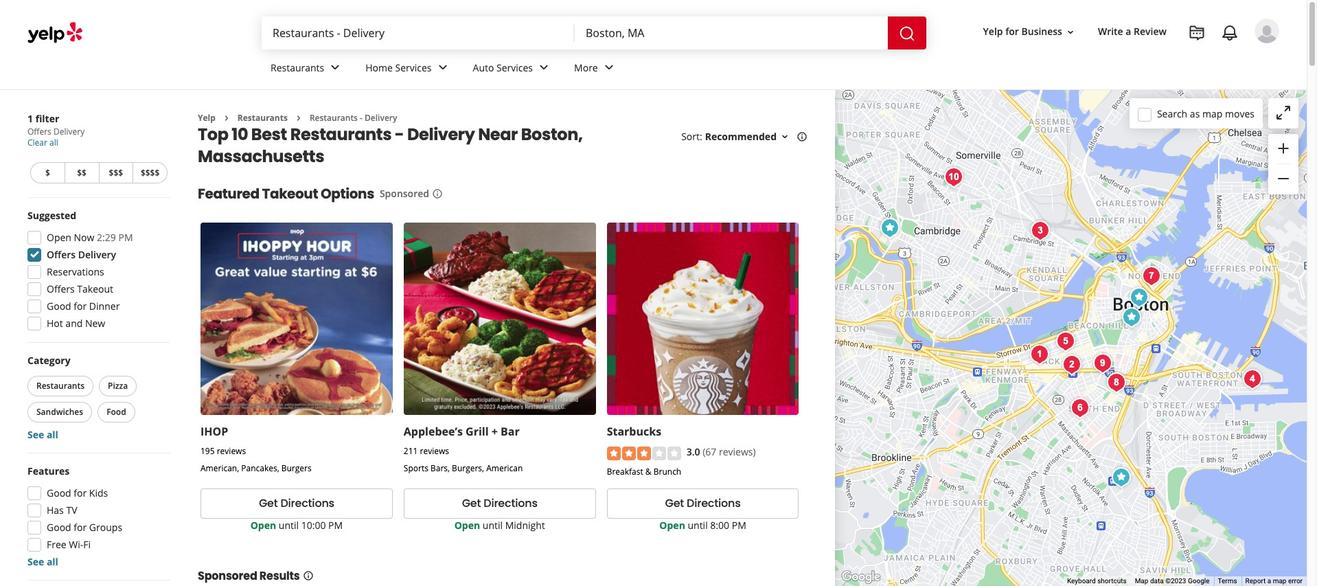 Task type: describe. For each thing, give the bounding box(es) containing it.
$$$$ button
[[133, 162, 168, 183]]

none field find
[[273, 25, 564, 41]]

as
[[1191, 107, 1201, 120]]

more link
[[563, 49, 628, 89]]

top 10 best restaurants - delivery near boston, massachusetts
[[198, 123, 583, 168]]

24 chevron down v2 image for restaurants
[[327, 59, 344, 76]]

24 chevron down v2 image for more
[[601, 59, 617, 76]]

keyboard shortcuts button
[[1068, 577, 1127, 586]]

pizza button
[[99, 376, 137, 396]]

0 horizontal spatial -
[[360, 112, 363, 124]]

3 directions from the left
[[687, 495, 741, 511]]

brad k. image
[[1255, 19, 1280, 43]]

business categories element
[[260, 49, 1280, 89]]

notifications image
[[1222, 25, 1239, 41]]

10
[[232, 123, 248, 146]]

reviews)
[[719, 445, 756, 458]]

restaurants button
[[27, 376, 93, 396]]

3 get directions link from the left
[[607, 488, 799, 518]]

midnight
[[505, 518, 545, 532]]

bars,
[[431, 463, 450, 474]]

all for category
[[47, 428, 58, 441]]

write
[[1099, 25, 1124, 38]]

$$$
[[109, 167, 123, 179]]

yelp for business
[[984, 25, 1063, 38]]

pizza
[[108, 380, 128, 392]]

delivery down open now 2:29 pm
[[78, 248, 116, 261]]

wi-
[[69, 538, 83, 551]]

see for features
[[27, 555, 44, 568]]

american,
[[201, 463, 239, 474]]

business
[[1022, 25, 1063, 38]]

massachusetts
[[198, 145, 324, 168]]

bootleg special image
[[1089, 350, 1117, 377]]

recommended button
[[705, 130, 791, 143]]

auto
[[473, 61, 494, 74]]

ihop image
[[876, 214, 904, 242]]

map region
[[786, 0, 1314, 586]]

free wi-fi
[[47, 538, 91, 551]]

good for kids
[[47, 486, 108, 499]]

open for applebee's grill + bar
[[455, 518, 480, 532]]

$$
[[77, 167, 87, 179]]

recommended
[[705, 130, 777, 143]]

zoom out image
[[1276, 171, 1292, 187]]

ihop
[[201, 424, 228, 439]]

suggested
[[27, 209, 76, 222]]

get directions for bar
[[462, 495, 538, 511]]

©2023
[[1166, 577, 1187, 585]]

0 horizontal spatial pm
[[119, 231, 133, 244]]

review
[[1134, 25, 1167, 38]]

keyboard shortcuts
[[1068, 577, 1127, 585]]

$$$ button
[[99, 162, 133, 183]]

boston,
[[521, 123, 583, 146]]

+
[[492, 424, 498, 439]]

for for business
[[1006, 25, 1019, 38]]

takeout for featured
[[262, 184, 318, 204]]

good for good for groups
[[47, 521, 71, 534]]

good for groups
[[47, 521, 122, 534]]

group containing features
[[23, 464, 170, 569]]

groups
[[89, 521, 122, 534]]

3 star rating image
[[607, 446, 681, 460]]

restaurants inside button
[[36, 380, 85, 392]]

yelp for yelp link
[[198, 112, 216, 124]]

&
[[646, 466, 652, 477]]

map
[[1135, 577, 1149, 585]]

food
[[107, 406, 126, 418]]

burgers
[[281, 463, 312, 474]]

good for dinner
[[47, 300, 120, 313]]

see all for category
[[27, 428, 58, 441]]

3 get from the left
[[665, 495, 684, 511]]

restaurants inside business categories element
[[271, 61, 324, 74]]

brunch
[[654, 466, 682, 477]]

2:29
[[97, 231, 116, 244]]

american
[[487, 463, 523, 474]]

for for groups
[[74, 521, 87, 534]]

dinner
[[89, 300, 120, 313]]

group containing suggested
[[23, 209, 170, 335]]

saltie girl image
[[1052, 328, 1080, 355]]

bar
[[501, 424, 520, 439]]

chickadee image
[[1239, 366, 1267, 393]]

good for good for dinner
[[47, 300, 71, 313]]

services for auto services
[[497, 61, 533, 74]]

pm for starbucks
[[732, 518, 747, 532]]

search as map moves
[[1158, 107, 1255, 120]]

terms
[[1218, 577, 1238, 585]]

the salty pig image
[[1058, 351, 1086, 379]]

hot and new
[[47, 317, 105, 330]]

featured takeout options
[[198, 184, 374, 204]]

applebee's grill + bar 211 reviews sports bars, burgers, american
[[404, 424, 523, 474]]

for for kids
[[74, 486, 87, 499]]

more
[[574, 61, 598, 74]]

offers for offers takeout
[[47, 282, 75, 295]]

sponsored for sponsored results
[[198, 568, 257, 584]]

24 chevron down v2 image for auto services
[[536, 59, 552, 76]]

results
[[260, 568, 300, 584]]

ihop link
[[201, 424, 228, 439]]

report a map error
[[1246, 577, 1303, 585]]

sports
[[404, 463, 429, 474]]

$$$$
[[141, 167, 160, 179]]

search
[[1158, 107, 1188, 120]]

auto services link
[[462, 49, 563, 89]]

write a review
[[1099, 25, 1167, 38]]

free
[[47, 538, 66, 551]]

auto services
[[473, 61, 533, 74]]

write a review link
[[1093, 20, 1173, 44]]

get directions link for bar
[[404, 488, 596, 518]]

open now 2:29 pm
[[47, 231, 133, 244]]

1
[[27, 112, 33, 125]]

sponsored for sponsored
[[380, 187, 429, 200]]

open until midnight
[[455, 518, 545, 532]]

and
[[66, 317, 83, 330]]

open until 10:00 pm
[[251, 518, 343, 532]]

delivery down home
[[365, 112, 397, 124]]

sandwiches button
[[27, 402, 92, 423]]

3 get directions from the left
[[665, 495, 741, 511]]

Near text field
[[586, 25, 877, 41]]

offers inside 1 filter offers delivery clear all
[[27, 126, 51, 137]]

food button
[[98, 402, 135, 423]]

fi
[[83, 538, 91, 551]]

terms link
[[1218, 577, 1238, 585]]



Task type: vqa. For each thing, say whether or not it's contained in the screenshot.
Chickadee image
yes



Task type: locate. For each thing, give the bounding box(es) containing it.
24 chevron down v2 image inside home services link
[[435, 59, 451, 76]]

a
[[1126, 25, 1132, 38], [1268, 577, 1272, 585]]

open left the 8:00
[[660, 518, 686, 532]]

2 vertical spatial good
[[47, 521, 71, 534]]

restaurants link up restaurants - delivery
[[260, 49, 355, 89]]

reviews inside applebee's grill + bar 211 reviews sports bars, burgers, american
[[420, 445, 449, 457]]

good up has tv
[[47, 486, 71, 499]]

0 vertical spatial a
[[1126, 25, 1132, 38]]

moves
[[1226, 107, 1255, 120]]

0 horizontal spatial until
[[279, 518, 299, 532]]

map for moves
[[1203, 107, 1223, 120]]

until
[[279, 518, 299, 532], [483, 518, 503, 532], [688, 518, 708, 532]]

0 horizontal spatial yelp
[[198, 112, 216, 124]]

None field
[[273, 25, 564, 41], [586, 25, 877, 41]]

reviews
[[217, 445, 246, 457], [420, 445, 449, 457]]

sponsored
[[380, 187, 429, 200], [198, 568, 257, 584]]

starbucks image
[[1126, 284, 1153, 311]]

for up the wi-
[[74, 521, 87, 534]]

directions up 10:00
[[281, 495, 335, 511]]

none field up business categories element
[[586, 25, 877, 41]]

1 see all button from the top
[[27, 428, 58, 441]]

get directions for american,
[[259, 495, 335, 511]]

0 vertical spatial takeout
[[262, 184, 318, 204]]

pm for ihop
[[328, 518, 343, 532]]

pm right 2:29
[[119, 231, 133, 244]]

dumpling xuan image
[[1027, 217, 1054, 245]]

offers takeout
[[47, 282, 113, 295]]

1 vertical spatial yelp
[[198, 112, 216, 124]]

2 horizontal spatial pm
[[732, 518, 747, 532]]

2 horizontal spatial get
[[665, 495, 684, 511]]

1 good from the top
[[47, 300, 71, 313]]

sponsored down top 10 best restaurants - delivery near boston, massachusetts
[[380, 187, 429, 200]]

1 vertical spatial good
[[47, 486, 71, 499]]

yelp for business button
[[978, 20, 1082, 44]]

1 vertical spatial see all
[[27, 555, 58, 568]]

None search field
[[262, 16, 930, 49]]

0 horizontal spatial services
[[395, 61, 432, 74]]

2 horizontal spatial until
[[688, 518, 708, 532]]

24 chevron down v2 image left auto
[[435, 59, 451, 76]]

16 info v2 image
[[432, 188, 443, 199], [303, 570, 314, 581]]

reviews up bars,
[[420, 445, 449, 457]]

195
[[201, 445, 215, 457]]

$
[[45, 167, 50, 179]]

get up open until 10:00 pm at the left bottom of page
[[259, 495, 278, 511]]

error
[[1289, 577, 1303, 585]]

2 get directions link from the left
[[404, 488, 596, 518]]

16 chevron down v2 image right business
[[1066, 27, 1077, 38]]

0 vertical spatial yelp
[[984, 25, 1003, 38]]

until for american,
[[279, 518, 299, 532]]

get directions up open until 8:00 pm
[[665, 495, 741, 511]]

24 chevron down v2 image right auto services
[[536, 59, 552, 76]]

1 horizontal spatial pm
[[328, 518, 343, 532]]

1 horizontal spatial until
[[483, 518, 503, 532]]

sort:
[[682, 130, 703, 143]]

get down brunch
[[665, 495, 684, 511]]

reviews inside ihop 195 reviews american, pancakes, burgers
[[217, 445, 246, 457]]

2 services from the left
[[497, 61, 533, 74]]

good up hot
[[47, 300, 71, 313]]

restaurants link up the massachusetts
[[238, 112, 288, 124]]

expand map image
[[1276, 104, 1292, 121]]

for for dinner
[[74, 300, 87, 313]]

open for starbucks
[[660, 518, 686, 532]]

all down the free
[[47, 555, 58, 568]]

16 chevron down v2 image inside yelp for business button
[[1066, 27, 1077, 38]]

none field up home services link
[[273, 25, 564, 41]]

3 until from the left
[[688, 518, 708, 532]]

10:00
[[301, 518, 326, 532]]

services
[[395, 61, 432, 74], [497, 61, 533, 74]]

24 chevron down v2 image left home
[[327, 59, 344, 76]]

now
[[74, 231, 94, 244]]

for inside button
[[1006, 25, 1019, 38]]

1 services from the left
[[395, 61, 432, 74]]

filter
[[35, 112, 59, 125]]

2 good from the top
[[47, 486, 71, 499]]

1 horizontal spatial get
[[462, 495, 481, 511]]

delivery inside 1 filter offers delivery clear all
[[54, 126, 85, 137]]

for left business
[[1006, 25, 1019, 38]]

see all button
[[27, 428, 58, 441], [27, 555, 58, 568]]

8:00
[[711, 518, 730, 532]]

1 horizontal spatial map
[[1274, 577, 1287, 585]]

open
[[47, 231, 71, 244], [251, 518, 276, 532], [455, 518, 480, 532], [660, 518, 686, 532]]

map for error
[[1274, 577, 1287, 585]]

good
[[47, 300, 71, 313], [47, 486, 71, 499], [47, 521, 71, 534]]

2 vertical spatial all
[[47, 555, 58, 568]]

hot
[[47, 317, 63, 330]]

get directions up the open until midnight
[[462, 495, 538, 511]]

see all button for category
[[27, 428, 58, 441]]

see all button down the free
[[27, 555, 58, 568]]

1 horizontal spatial 16 chevron right v2 image
[[293, 113, 304, 124]]

has tv
[[47, 504, 77, 517]]

0 vertical spatial see
[[27, 428, 44, 441]]

for down offers takeout
[[74, 300, 87, 313]]

reviews up american,
[[217, 445, 246, 457]]

1 horizontal spatial get directions link
[[404, 488, 596, 518]]

16 chevron down v2 image
[[1066, 27, 1077, 38], [780, 131, 791, 142]]

$$ button
[[64, 162, 99, 183]]

all for features
[[47, 555, 58, 568]]

2 16 chevron right v2 image from the left
[[293, 113, 304, 124]]

1 until from the left
[[279, 518, 299, 532]]

1 24 chevron down v2 image from the left
[[327, 59, 344, 76]]

map left the error
[[1274, 577, 1287, 585]]

1 16 chevron right v2 image from the left
[[221, 113, 232, 124]]

services for home services
[[395, 61, 432, 74]]

0 horizontal spatial 16 info v2 image
[[303, 570, 314, 581]]

featured
[[198, 184, 260, 204]]

get directions link down burgers
[[201, 488, 393, 518]]

1 vertical spatial 16 chevron down v2 image
[[780, 131, 791, 142]]

0 horizontal spatial a
[[1126, 25, 1132, 38]]

until for bar
[[483, 518, 503, 532]]

1 horizontal spatial -
[[395, 123, 404, 146]]

yelp
[[984, 25, 1003, 38], [198, 112, 216, 124]]

reservations
[[47, 265, 104, 278]]

data
[[1151, 577, 1164, 585]]

0 horizontal spatial takeout
[[77, 282, 113, 295]]

get directions link down brunch
[[607, 488, 799, 518]]

delivery inside top 10 best restaurants - delivery near boston, massachusetts
[[407, 123, 475, 146]]

1 horizontal spatial takeout
[[262, 184, 318, 204]]

a right write
[[1126, 25, 1132, 38]]

16 chevron right v2 image right yelp link
[[221, 113, 232, 124]]

good up the free
[[47, 521, 71, 534]]

until left midnight
[[483, 518, 503, 532]]

1 get directions from the left
[[259, 495, 335, 511]]

clear all link
[[27, 137, 58, 148]]

2 24 chevron down v2 image from the left
[[601, 59, 617, 76]]

0 vertical spatial 16 info v2 image
[[432, 188, 443, 199]]

see
[[27, 428, 44, 441], [27, 555, 44, 568]]

takeout for offers
[[77, 282, 113, 295]]

1 horizontal spatial none field
[[586, 25, 877, 41]]

until left 10:00
[[279, 518, 299, 532]]

1 horizontal spatial get directions
[[462, 495, 538, 511]]

0 horizontal spatial 16 chevron right v2 image
[[221, 113, 232, 124]]

directions
[[281, 495, 335, 511], [484, 495, 538, 511], [687, 495, 741, 511]]

24 chevron down v2 image inside the auto services link
[[536, 59, 552, 76]]

2 none field from the left
[[586, 25, 877, 41]]

3.0 (67 reviews)
[[687, 445, 756, 458]]

0 horizontal spatial map
[[1203, 107, 1223, 120]]

ali baba image
[[1103, 369, 1131, 396]]

24 chevron down v2 image for home services
[[435, 59, 451, 76]]

google image
[[839, 568, 884, 586]]

a right report
[[1268, 577, 1272, 585]]

see all
[[27, 428, 58, 441], [27, 555, 58, 568]]

best
[[251, 123, 287, 146]]

starbucks
[[607, 424, 662, 439]]

-
[[360, 112, 363, 124], [395, 123, 404, 146]]

0 horizontal spatial get
[[259, 495, 278, 511]]

pm right 10:00
[[328, 518, 343, 532]]

features
[[27, 464, 70, 478]]

get down burgers,
[[462, 495, 481, 511]]

a for write
[[1126, 25, 1132, 38]]

3.0
[[687, 445, 700, 458]]

good for good for kids
[[47, 486, 71, 499]]

0 vertical spatial sponsored
[[380, 187, 429, 200]]

1 vertical spatial a
[[1268, 577, 1272, 585]]

burgers,
[[452, 463, 484, 474]]

1 horizontal spatial reviews
[[420, 445, 449, 457]]

ihop 195 reviews american, pancakes, burgers
[[201, 424, 312, 474]]

1 see all from the top
[[27, 428, 58, 441]]

sponsored left results
[[198, 568, 257, 584]]

open left 10:00
[[251, 518, 276, 532]]

2 see all from the top
[[27, 555, 58, 568]]

1 horizontal spatial services
[[497, 61, 533, 74]]

1 get directions link from the left
[[201, 488, 393, 518]]

offers down filter
[[27, 126, 51, 137]]

2 horizontal spatial directions
[[687, 495, 741, 511]]

24 chevron down v2 image inside restaurants link
[[327, 59, 344, 76]]

16 info v2 image down top 10 best restaurants - delivery near boston, massachusetts
[[432, 188, 443, 199]]

1 horizontal spatial sponsored
[[380, 187, 429, 200]]

0 horizontal spatial 24 chevron down v2 image
[[327, 59, 344, 76]]

pm
[[119, 231, 133, 244], [328, 518, 343, 532], [732, 518, 747, 532]]

none field the near
[[586, 25, 877, 41]]

services right home
[[395, 61, 432, 74]]

2 get directions from the left
[[462, 495, 538, 511]]

1 get from the left
[[259, 495, 278, 511]]

delivery left near
[[407, 123, 475, 146]]

1 vertical spatial 16 info v2 image
[[303, 570, 314, 581]]

1 horizontal spatial a
[[1268, 577, 1272, 585]]

see all for features
[[27, 555, 58, 568]]

services right auto
[[497, 61, 533, 74]]

0 vertical spatial restaurants link
[[260, 49, 355, 89]]

offers down reservations
[[47, 282, 75, 295]]

1 vertical spatial sponsored
[[198, 568, 257, 584]]

16 info v2 image right results
[[303, 570, 314, 581]]

applebee's grill + bar image
[[1108, 464, 1135, 491]]

home services
[[366, 61, 432, 74]]

clear
[[27, 137, 47, 148]]

2 reviews from the left
[[420, 445, 449, 457]]

shortcuts
[[1098, 577, 1127, 585]]

1 vertical spatial see
[[27, 555, 44, 568]]

get for bar
[[462, 495, 481, 511]]

open down burgers,
[[455, 518, 480, 532]]

24 chevron down v2 image
[[327, 59, 344, 76], [536, 59, 552, 76]]

report a map error link
[[1246, 577, 1303, 585]]

0 vertical spatial see all
[[27, 428, 58, 441]]

zoom in image
[[1276, 140, 1292, 156]]

starbucks link
[[607, 424, 662, 439]]

(67
[[703, 445, 717, 458]]

applebee's
[[404, 424, 463, 439]]

2 get from the left
[[462, 495, 481, 511]]

delivery
[[365, 112, 397, 124], [407, 123, 475, 146], [54, 126, 85, 137], [78, 248, 116, 261]]

211
[[404, 445, 418, 457]]

see all button down sandwiches button
[[27, 428, 58, 441]]

0 vertical spatial map
[[1203, 107, 1223, 120]]

24 chevron down v2 image right more
[[601, 59, 617, 76]]

pauli's image
[[1138, 262, 1166, 290]]

0 horizontal spatial get directions link
[[201, 488, 393, 518]]

yelp left 10
[[198, 112, 216, 124]]

Find text field
[[273, 25, 564, 41]]

restaurants inside top 10 best restaurants - delivery near boston, massachusetts
[[290, 123, 392, 146]]

- inside top 10 best restaurants - delivery near boston, massachusetts
[[395, 123, 404, 146]]

krasi image
[[1026, 341, 1054, 368]]

0 vertical spatial 16 chevron down v2 image
[[1066, 27, 1077, 38]]

kids
[[89, 486, 108, 499]]

2 vertical spatial offers
[[47, 282, 75, 295]]

0 horizontal spatial 24 chevron down v2 image
[[435, 59, 451, 76]]

24 chevron down v2 image
[[435, 59, 451, 76], [601, 59, 617, 76]]

16 chevron down v2 image left 16 info v2 image
[[780, 131, 791, 142]]

0 horizontal spatial 16 chevron down v2 image
[[780, 131, 791, 142]]

projects image
[[1189, 25, 1206, 41]]

report
[[1246, 577, 1266, 585]]

sponsored results
[[198, 568, 300, 584]]

1 directions from the left
[[281, 495, 335, 511]]

group containing category
[[25, 354, 170, 442]]

24 chevron down v2 image inside more link
[[601, 59, 617, 76]]

open for ihop
[[251, 518, 276, 532]]

google
[[1189, 577, 1210, 585]]

until left the 8:00
[[688, 518, 708, 532]]

16 chevron down v2 image for recommended
[[780, 131, 791, 142]]

has
[[47, 504, 64, 517]]

0 horizontal spatial none field
[[273, 25, 564, 41]]

all inside 1 filter offers delivery clear all
[[49, 137, 58, 148]]

0 horizontal spatial sponsored
[[198, 568, 257, 584]]

yelp link
[[198, 112, 216, 124]]

grill
[[466, 424, 489, 439]]

tv
[[66, 504, 77, 517]]

2 directions from the left
[[484, 495, 538, 511]]

get directions link
[[201, 488, 393, 518], [404, 488, 596, 518], [607, 488, 799, 518]]

for left the kids on the left of the page
[[74, 486, 87, 499]]

directions for american,
[[281, 495, 335, 511]]

new
[[85, 317, 105, 330]]

open down the suggested
[[47, 231, 71, 244]]

get directions up open until 10:00 pm at the left bottom of page
[[259, 495, 335, 511]]

see all button for features
[[27, 555, 58, 568]]

map data ©2023 google
[[1135, 577, 1210, 585]]

2 24 chevron down v2 image from the left
[[536, 59, 552, 76]]

directions up the 8:00
[[687, 495, 741, 511]]

0 horizontal spatial get directions
[[259, 495, 335, 511]]

1 see from the top
[[27, 428, 44, 441]]

delivery down filter
[[54, 126, 85, 137]]

pm right the 8:00
[[732, 518, 747, 532]]

16 chevron right v2 image
[[221, 113, 232, 124], [293, 113, 304, 124]]

keyboard
[[1068, 577, 1096, 585]]

1 vertical spatial restaurants link
[[238, 112, 288, 124]]

see all down the free
[[27, 555, 58, 568]]

16 chevron down v2 image inside recommended dropdown button
[[780, 131, 791, 142]]

see for category
[[27, 428, 44, 441]]

2 horizontal spatial get directions link
[[607, 488, 799, 518]]

1 vertical spatial offers
[[47, 248, 76, 261]]

1 vertical spatial takeout
[[77, 282, 113, 295]]

anoush'ella image
[[1067, 394, 1094, 422]]

map right the as in the right of the page
[[1203, 107, 1223, 120]]

all down sandwiches button
[[47, 428, 58, 441]]

applebee's grill + bar link
[[404, 424, 520, 439]]

1 horizontal spatial directions
[[484, 495, 538, 511]]

16 info v2 image
[[797, 131, 808, 142]]

0 vertical spatial offers
[[27, 126, 51, 137]]

restaurants link
[[260, 49, 355, 89], [238, 112, 288, 124]]

starbucks image
[[1118, 304, 1146, 331]]

0 vertical spatial good
[[47, 300, 71, 313]]

1 horizontal spatial 16 chevron down v2 image
[[1066, 27, 1077, 38]]

1 vertical spatial map
[[1274, 577, 1287, 585]]

3 good from the top
[[47, 521, 71, 534]]

offers for offers delivery
[[47, 248, 76, 261]]

sandwiches
[[36, 406, 83, 418]]

1 24 chevron down v2 image from the left
[[435, 59, 451, 76]]

user actions element
[[973, 17, 1299, 102]]

get directions
[[259, 495, 335, 511], [462, 495, 538, 511], [665, 495, 741, 511]]

1 horizontal spatial 24 chevron down v2 image
[[536, 59, 552, 76]]

1 horizontal spatial yelp
[[984, 25, 1003, 38]]

16 chevron down v2 image for yelp for business
[[1066, 27, 1077, 38]]

directions up the open until midnight
[[484, 495, 538, 511]]

1 none field from the left
[[273, 25, 564, 41]]

1 vertical spatial all
[[47, 428, 58, 441]]

takeout up "dinner"
[[77, 282, 113, 295]]

2 see all button from the top
[[27, 555, 58, 568]]

get for american,
[[259, 495, 278, 511]]

get directions link for american,
[[201, 488, 393, 518]]

2 until from the left
[[483, 518, 503, 532]]

pancakes,
[[241, 463, 279, 474]]

home
[[366, 61, 393, 74]]

1 reviews from the left
[[217, 445, 246, 457]]

offers up reservations
[[47, 248, 76, 261]]

takeout down the massachusetts
[[262, 184, 318, 204]]

directions for bar
[[484, 495, 538, 511]]

offers
[[27, 126, 51, 137], [47, 248, 76, 261], [47, 282, 75, 295]]

yelp inside button
[[984, 25, 1003, 38]]

1 horizontal spatial 24 chevron down v2 image
[[601, 59, 617, 76]]

yelp left business
[[984, 25, 1003, 38]]

1 vertical spatial see all button
[[27, 555, 58, 568]]

group
[[1269, 134, 1299, 194], [23, 209, 170, 335], [25, 354, 170, 442], [23, 464, 170, 569]]

1 horizontal spatial 16 info v2 image
[[432, 188, 443, 199]]

yelp for yelp for business
[[984, 25, 1003, 38]]

0 vertical spatial see all button
[[27, 428, 58, 441]]

get directions link down american
[[404, 488, 596, 518]]

16 chevron right v2 image right the best
[[293, 113, 304, 124]]

carolicious image
[[940, 164, 968, 191]]

see all down sandwiches button
[[27, 428, 58, 441]]

top
[[198, 123, 229, 146]]

0 vertical spatial all
[[49, 137, 58, 148]]

$ button
[[30, 162, 64, 183]]

search image
[[899, 25, 916, 42]]

all right clear
[[49, 137, 58, 148]]

2 see from the top
[[27, 555, 44, 568]]

0 horizontal spatial reviews
[[217, 445, 246, 457]]

0 horizontal spatial directions
[[281, 495, 335, 511]]

2 horizontal spatial get directions
[[665, 495, 741, 511]]

a for report
[[1268, 577, 1272, 585]]



